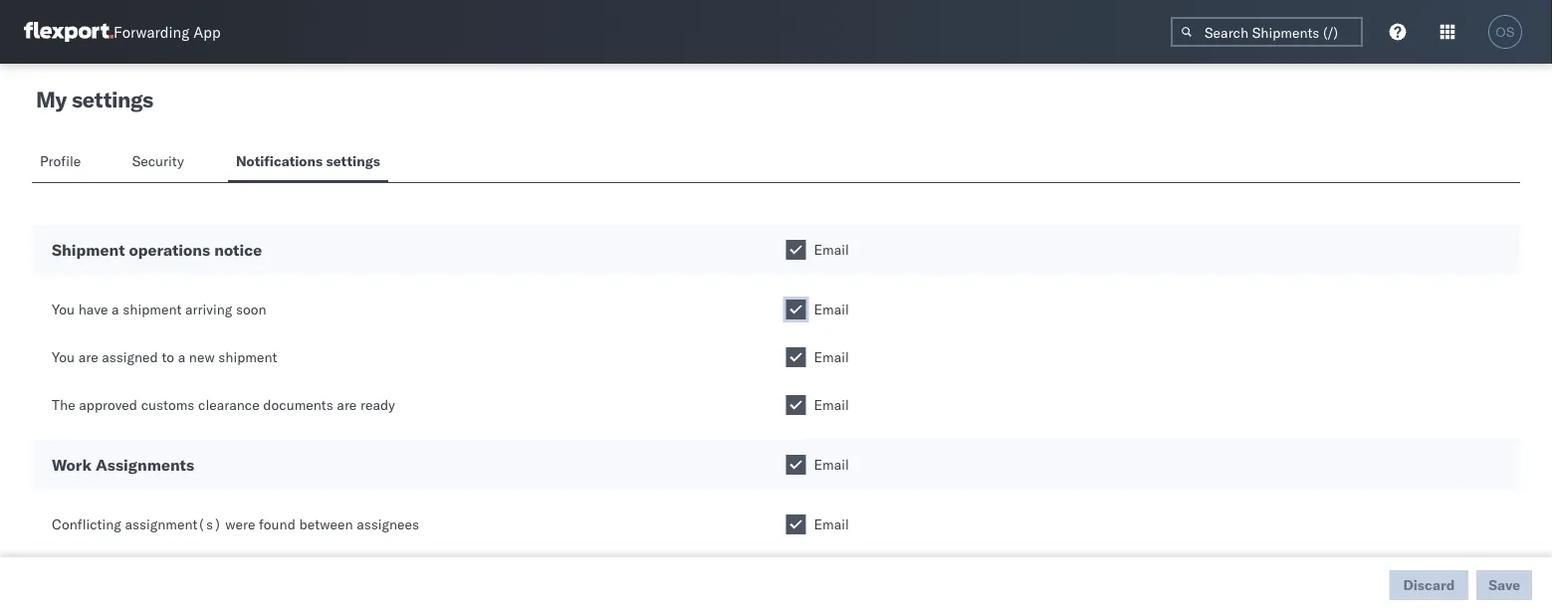 Task type: vqa. For each thing, say whether or not it's contained in the screenshot.
notifications settings BUTTON
yes



Task type: locate. For each thing, give the bounding box(es) containing it.
approved
[[79, 396, 137, 414]]

are
[[78, 348, 98, 366], [337, 396, 357, 414]]

2 email from the top
[[814, 301, 849, 318]]

notifications settings
[[236, 152, 380, 170]]

settings right my
[[72, 86, 153, 113]]

new
[[189, 348, 215, 366]]

forwarding app
[[113, 22, 221, 41]]

shipment message mentions and replies
[[52, 181, 306, 199]]

0 vertical spatial settings
[[72, 86, 153, 113]]

0 vertical spatial shipment
[[123, 301, 182, 318]]

settings inside button
[[326, 152, 380, 170]]

shipment right new on the left bottom of the page
[[218, 348, 277, 366]]

0 horizontal spatial a
[[112, 301, 119, 318]]

6 email from the top
[[814, 516, 849, 533]]

customs
[[141, 396, 195, 414]]

2 shipment from the top
[[52, 240, 125, 260]]

you up the
[[52, 348, 75, 366]]

0 horizontal spatial settings
[[72, 86, 153, 113]]

shipment up you are assigned to a new shipment
[[123, 301, 182, 318]]

0 horizontal spatial are
[[78, 348, 98, 366]]

you
[[52, 301, 75, 318], [52, 348, 75, 366]]

None checkbox
[[786, 395, 806, 415], [786, 515, 806, 535], [786, 395, 806, 415], [786, 515, 806, 535]]

clearance
[[198, 396, 260, 414]]

notice
[[214, 240, 262, 260]]

0 horizontal spatial shipment
[[123, 301, 182, 318]]

4 email from the top
[[814, 396, 849, 414]]

are left assigned
[[78, 348, 98, 366]]

None checkbox
[[786, 240, 806, 260], [786, 300, 806, 320], [786, 347, 806, 367], [786, 455, 806, 475], [786, 240, 806, 260], [786, 300, 806, 320], [786, 347, 806, 367], [786, 455, 806, 475]]

you left have on the left of the page
[[52, 301, 75, 318]]

conflicting assignment(s) were found between assignees
[[52, 516, 419, 533]]

the approved customs clearance documents are ready
[[52, 396, 395, 414]]

1 vertical spatial shipment
[[218, 348, 277, 366]]

assignees
[[357, 516, 419, 533]]

1 vertical spatial shipment
[[52, 240, 125, 260]]

1 vertical spatial you
[[52, 348, 75, 366]]

replies
[[264, 181, 306, 199]]

settings
[[72, 86, 153, 113], [326, 152, 380, 170]]

1 vertical spatial a
[[178, 348, 185, 366]]

email for shipment operations notice
[[814, 241, 849, 258]]

shipment for shipment message mentions and replies
[[52, 181, 112, 199]]

1 shipment from the top
[[52, 181, 112, 199]]

you have a shipment arriving soon
[[52, 301, 266, 318]]

security
[[132, 152, 184, 170]]

1 horizontal spatial a
[[178, 348, 185, 366]]

2 you from the top
[[52, 348, 75, 366]]

you are assigned to a new shipment
[[52, 348, 277, 366]]

assigned
[[102, 348, 158, 366]]

1 horizontal spatial are
[[337, 396, 357, 414]]

1 horizontal spatial settings
[[326, 152, 380, 170]]

email
[[814, 241, 849, 258], [814, 301, 849, 318], [814, 348, 849, 366], [814, 396, 849, 414], [814, 456, 849, 473], [814, 516, 849, 533]]

settings for notifications settings
[[326, 152, 380, 170]]

0 vertical spatial shipment
[[52, 181, 112, 199]]

documents
[[263, 396, 333, 414]]

shipment up have on the left of the page
[[52, 240, 125, 260]]

os
[[1496, 24, 1515, 39]]

5 email from the top
[[814, 456, 849, 473]]

operations
[[129, 240, 210, 260]]

shipment for shipment operations notice
[[52, 240, 125, 260]]

settings right notifications
[[326, 152, 380, 170]]

shipment down profile
[[52, 181, 112, 199]]

0 vertical spatial you
[[52, 301, 75, 318]]

a right have on the left of the page
[[112, 301, 119, 318]]

you for you have a shipment arriving soon
[[52, 301, 75, 318]]

a right to
[[178, 348, 185, 366]]

1 email from the top
[[814, 241, 849, 258]]

profile
[[40, 152, 81, 170]]

shipment
[[52, 181, 112, 199], [52, 240, 125, 260]]

1 you from the top
[[52, 301, 75, 318]]

message
[[116, 181, 171, 199]]

shipment
[[123, 301, 182, 318], [218, 348, 277, 366]]

1 vertical spatial settings
[[326, 152, 380, 170]]

conflicting
[[52, 516, 121, 533]]

arriving
[[185, 301, 232, 318]]

profile button
[[32, 143, 92, 182]]

shipment operations notice
[[52, 240, 262, 260]]

are left "ready"
[[337, 396, 357, 414]]

were
[[225, 516, 255, 533]]

a
[[112, 301, 119, 318], [178, 348, 185, 366]]

os button
[[1482, 9, 1528, 55]]

3 email from the top
[[814, 348, 849, 366]]

between
[[299, 516, 353, 533]]



Task type: describe. For each thing, give the bounding box(es) containing it.
soon
[[236, 301, 266, 318]]

work assignments
[[52, 455, 194, 475]]

0 vertical spatial a
[[112, 301, 119, 318]]

assignment(s)
[[125, 516, 222, 533]]

work
[[52, 455, 92, 475]]

email for you are assigned to a new shipment
[[814, 348, 849, 366]]

security button
[[124, 143, 196, 182]]

mentions
[[174, 181, 233, 199]]

to
[[162, 348, 174, 366]]

ready
[[360, 396, 395, 414]]

app
[[193, 22, 221, 41]]

email for you have a shipment arriving soon
[[814, 301, 849, 318]]

my settings
[[36, 86, 153, 113]]

0 vertical spatial are
[[78, 348, 98, 366]]

my
[[36, 86, 67, 113]]

have
[[78, 301, 108, 318]]

notifications settings button
[[228, 143, 388, 182]]

flexport. image
[[24, 22, 113, 42]]

Search Shipments (/) text field
[[1171, 17, 1363, 47]]

email for work assignments
[[814, 456, 849, 473]]

assignments
[[95, 455, 194, 475]]

found
[[259, 516, 296, 533]]

1 horizontal spatial shipment
[[218, 348, 277, 366]]

you for you are assigned to a new shipment
[[52, 348, 75, 366]]

email for conflicting assignment(s) were found between assignees
[[814, 516, 849, 533]]

notifications
[[236, 152, 323, 170]]

settings for my settings
[[72, 86, 153, 113]]

the
[[52, 396, 75, 414]]

forwarding
[[113, 22, 189, 41]]

forwarding app link
[[24, 22, 221, 42]]

and
[[236, 181, 260, 199]]

email for the approved customs clearance documents are ready
[[814, 396, 849, 414]]

1 vertical spatial are
[[337, 396, 357, 414]]



